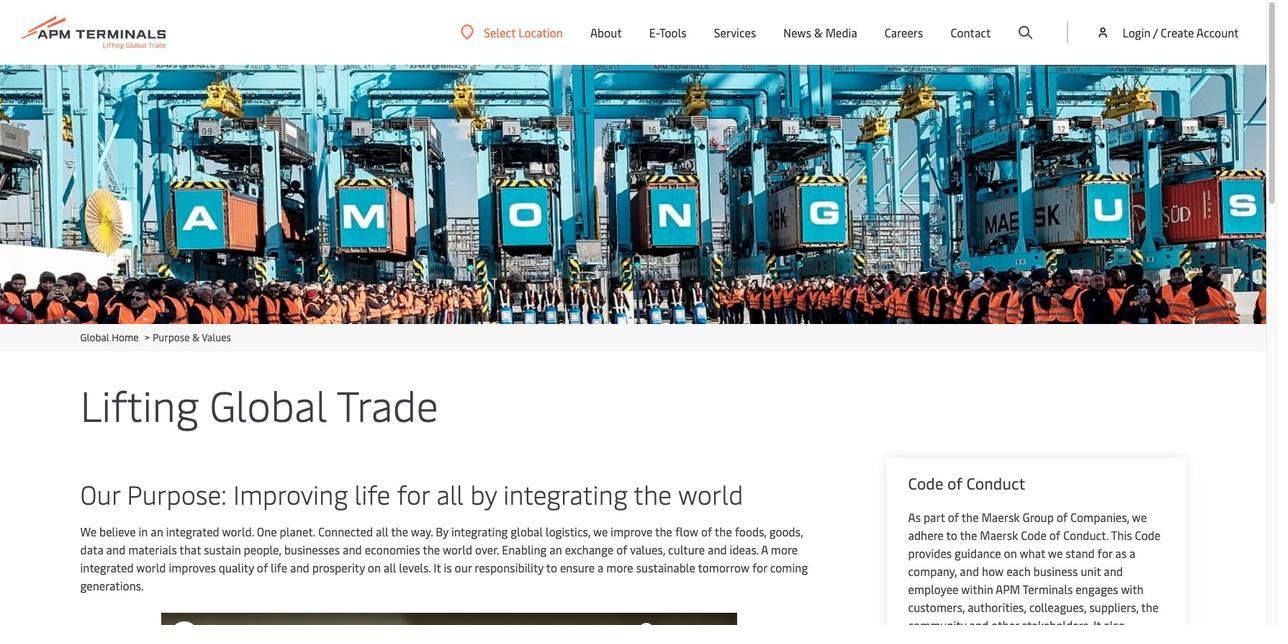 Task type: locate. For each thing, give the bounding box(es) containing it.
1 horizontal spatial a
[[1130, 545, 1136, 561]]

1 vertical spatial world
[[443, 542, 472, 557]]

with
[[1121, 581, 1144, 597]]

maersk
[[982, 509, 1020, 525], [980, 527, 1019, 543]]

1 horizontal spatial to
[[947, 527, 958, 543]]

code of conduct
[[908, 472, 1026, 494]]

maersk down conduct
[[982, 509, 1020, 525]]

we
[[80, 524, 97, 539]]

tools
[[660, 24, 687, 40]]

0 horizontal spatial life
[[271, 560, 287, 575]]

integrated up that
[[166, 524, 219, 539]]

colleagues,
[[1030, 599, 1087, 615]]

0 horizontal spatial to
[[546, 560, 557, 575]]

integrating
[[504, 476, 628, 511], [451, 524, 508, 539]]

we up exchange
[[593, 524, 608, 539]]

an
[[151, 524, 163, 539], [550, 542, 562, 557]]

0 horizontal spatial world
[[136, 560, 166, 575]]

1 horizontal spatial for
[[753, 560, 768, 575]]

2 vertical spatial world
[[136, 560, 166, 575]]

services
[[714, 24, 756, 40]]

sustainable
[[636, 560, 696, 575]]

to inside we believe in an integrated world. one planet. connected all the way. by integrating global logistics, we improve the flow of the foods, goods, data and materials that sustain people, businesses and economies the world over. enabling an exchange of values, culture and ideas. a more integrated world improves quality of life and prosperity on all levels. it is our responsibility to ensure a more sustainable tomorrow for coming generations.
[[546, 560, 557, 575]]

& left values in the left of the page
[[192, 331, 200, 344]]

1 horizontal spatial code
[[1021, 527, 1047, 543]]

about button
[[591, 0, 622, 65]]

an right in
[[151, 524, 163, 539]]

we up business
[[1048, 545, 1063, 561]]

code up the what
[[1021, 527, 1047, 543]]

0 vertical spatial all
[[437, 476, 464, 511]]

home
[[112, 331, 139, 344]]

data
[[80, 542, 103, 557]]

maersk up guidance
[[980, 527, 1019, 543]]

life up the connected
[[355, 476, 391, 511]]

as part of the maersk group of companies, we adhere to the maersk code of conduct. this code provides guidance on what we stand for as a company, and how each business unit and employee within apm terminals engages with customers, authorities, colleagues, suppliers, the community and other stakeholders.  i
[[908, 509, 1163, 625]]

improves
[[169, 560, 216, 575]]

and down "authorities,"
[[970, 617, 989, 625]]

businesses
[[284, 542, 340, 557]]

of left conduct
[[948, 472, 963, 494]]

2 horizontal spatial for
[[1098, 545, 1113, 561]]

on inside the as part of the maersk group of companies, we adhere to the maersk code of conduct. this code provides guidance on what we stand for as a company, and how each business unit and employee within apm terminals engages with customers, authorities, colleagues, suppliers, the community and other stakeholders.  i
[[1004, 545, 1017, 561]]

0 vertical spatial maersk
[[982, 509, 1020, 525]]

life inside we believe in an integrated world. one planet. connected all the way. by integrating global logistics, we improve the flow of the foods, goods, data and materials that sustain people, businesses and economies the world over. enabling an exchange of values, culture and ideas. a more integrated world improves quality of life and prosperity on all levels. it is our responsibility to ensure a more sustainable tomorrow for coming generations.
[[271, 560, 287, 575]]

code right the this on the right
[[1135, 527, 1161, 543]]

0 vertical spatial more
[[771, 542, 798, 557]]

0 horizontal spatial integrated
[[80, 560, 134, 575]]

1 horizontal spatial life
[[355, 476, 391, 511]]

to right 'adhere' at the bottom of the page
[[947, 527, 958, 543]]

0 vertical spatial &
[[814, 24, 823, 40]]

improving
[[233, 476, 348, 511]]

0 horizontal spatial on
[[368, 560, 381, 575]]

1 horizontal spatial an
[[550, 542, 562, 557]]

1 vertical spatial &
[[192, 331, 200, 344]]

the
[[634, 476, 672, 511], [962, 509, 979, 525], [391, 524, 408, 539], [655, 524, 673, 539], [715, 524, 732, 539], [960, 527, 978, 543], [423, 542, 440, 557], [1142, 599, 1159, 615]]

1 vertical spatial to
[[546, 560, 557, 575]]

global home link
[[80, 331, 139, 344]]

stakeholders.
[[1022, 617, 1091, 625]]

all
[[437, 476, 464, 511], [376, 524, 389, 539], [384, 560, 396, 575]]

by
[[436, 524, 449, 539]]

world up 'our'
[[443, 542, 472, 557]]

0 horizontal spatial more
[[607, 560, 634, 575]]

0 horizontal spatial for
[[397, 476, 430, 511]]

1 vertical spatial more
[[607, 560, 634, 575]]

integrating up logistics, at bottom left
[[504, 476, 628, 511]]

1 vertical spatial global
[[210, 376, 327, 433]]

0 horizontal spatial code
[[908, 472, 944, 494]]

the up guidance
[[960, 527, 978, 543]]

an down logistics, at bottom left
[[550, 542, 562, 557]]

our
[[80, 476, 120, 511]]

1 horizontal spatial on
[[1004, 545, 1017, 561]]

1 horizontal spatial integrated
[[166, 524, 219, 539]]

all up economies
[[376, 524, 389, 539]]

& right news
[[814, 24, 823, 40]]

0 vertical spatial to
[[947, 527, 958, 543]]

exchange
[[565, 542, 614, 557]]

purpose
[[153, 331, 190, 344]]

we up the this on the right
[[1133, 509, 1147, 525]]

to left ensure
[[546, 560, 557, 575]]

values,
[[630, 542, 666, 557]]

world up flow
[[678, 476, 744, 511]]

1 vertical spatial life
[[271, 560, 287, 575]]

0 horizontal spatial global
[[80, 331, 109, 344]]

code up part
[[908, 472, 944, 494]]

more down goods, at bottom
[[771, 542, 798, 557]]

all left by
[[437, 476, 464, 511]]

0 horizontal spatial an
[[151, 524, 163, 539]]

of
[[948, 472, 963, 494], [948, 509, 959, 525], [1057, 509, 1068, 525], [701, 524, 712, 539], [1050, 527, 1061, 543], [617, 542, 628, 557], [257, 560, 268, 575]]

conduct.
[[1064, 527, 1109, 543]]

lifting
[[80, 376, 199, 433]]

engages
[[1076, 581, 1119, 597]]

more down values,
[[607, 560, 634, 575]]

stand
[[1066, 545, 1095, 561]]

on down economies
[[368, 560, 381, 575]]

group
[[1023, 509, 1054, 525]]

customers,
[[908, 599, 965, 615]]

generations.
[[80, 578, 144, 593]]

people,
[[244, 542, 281, 557]]

a down exchange
[[598, 560, 604, 575]]

and down as
[[1104, 563, 1123, 579]]

news & media
[[784, 24, 858, 40]]

all down economies
[[384, 560, 396, 575]]

how
[[982, 563, 1004, 579]]

e-
[[649, 24, 660, 40]]

for up the way.
[[397, 476, 430, 511]]

global
[[80, 331, 109, 344], [210, 376, 327, 433]]

foods,
[[735, 524, 767, 539]]

services button
[[714, 0, 756, 65]]

global home > purpose & values
[[80, 331, 231, 344]]

the up economies
[[391, 524, 408, 539]]

integrated up 'generations.'
[[80, 560, 134, 575]]

to inside the as part of the maersk group of companies, we adhere to the maersk code of conduct. this code provides guidance on what we stand for as a company, and how each business unit and employee within apm terminals engages with customers, authorities, colleagues, suppliers, the community and other stakeholders.  i
[[947, 527, 958, 543]]

integrating up the over.
[[451, 524, 508, 539]]

e-tools
[[649, 24, 687, 40]]

0 horizontal spatial a
[[598, 560, 604, 575]]

the up it
[[423, 542, 440, 557]]

life down people,
[[271, 560, 287, 575]]

purpose:
[[127, 476, 227, 511]]

create
[[1161, 24, 1194, 40]]

for down a
[[753, 560, 768, 575]]

for left as
[[1098, 545, 1113, 561]]

world down materials
[[136, 560, 166, 575]]

we
[[1133, 509, 1147, 525], [593, 524, 608, 539], [1048, 545, 1063, 561]]

our
[[455, 560, 472, 575]]

suppliers,
[[1090, 599, 1139, 615]]

a inside the as part of the maersk group of companies, we adhere to the maersk code of conduct. this code provides guidance on what we stand for as a company, and how each business unit and employee within apm terminals engages with customers, authorities, colleagues, suppliers, the community and other stakeholders.  i
[[1130, 545, 1136, 561]]

2 horizontal spatial code
[[1135, 527, 1161, 543]]

and
[[106, 542, 126, 557], [343, 542, 362, 557], [708, 542, 727, 557], [290, 560, 310, 575], [960, 563, 979, 579], [1104, 563, 1123, 579], [970, 617, 989, 625]]

careers button
[[885, 0, 924, 65]]

coming
[[770, 560, 808, 575]]

goods,
[[770, 524, 803, 539]]

1 horizontal spatial &
[[814, 24, 823, 40]]

integrated
[[166, 524, 219, 539], [80, 560, 134, 575]]

life
[[355, 476, 391, 511], [271, 560, 287, 575]]

world.
[[222, 524, 254, 539]]

1 vertical spatial an
[[550, 542, 562, 557]]

1 horizontal spatial global
[[210, 376, 327, 433]]

more
[[771, 542, 798, 557], [607, 560, 634, 575]]

a right as
[[1130, 545, 1136, 561]]

on up each
[[1004, 545, 1017, 561]]

0 horizontal spatial &
[[192, 331, 200, 344]]

0 vertical spatial life
[[355, 476, 391, 511]]

authorities,
[[968, 599, 1027, 615]]

2 horizontal spatial world
[[678, 476, 744, 511]]

the down code of conduct
[[962, 509, 979, 525]]

& inside news & media popup button
[[814, 24, 823, 40]]

0 horizontal spatial we
[[593, 524, 608, 539]]

1 vertical spatial integrating
[[451, 524, 508, 539]]

for inside the as part of the maersk group of companies, we adhere to the maersk code of conduct. this code provides guidance on what we stand for as a company, and how each business unit and employee within apm terminals engages with customers, authorities, colleagues, suppliers, the community and other stakeholders.  i
[[1098, 545, 1113, 561]]

by
[[470, 476, 497, 511]]



Task type: vqa. For each thing, say whether or not it's contained in the screenshot.
REPAIR
no



Task type: describe. For each thing, give the bounding box(es) containing it.
news
[[784, 24, 812, 40]]

select
[[484, 24, 516, 40]]

flow
[[675, 524, 699, 539]]

the up improve
[[634, 476, 672, 511]]

0 vertical spatial global
[[80, 331, 109, 344]]

we believe in an integrated world. one planet. connected all the way. by integrating global logistics, we improve the flow of the foods, goods, data and materials that sustain people, businesses and economies the world over. enabling an exchange of values, culture and ideas. a more integrated world improves quality of life and prosperity on all levels. it is our responsibility to ensure a more sustainable tomorrow for coming generations.
[[80, 524, 808, 593]]

and down the businesses at the left of the page
[[290, 560, 310, 575]]

a
[[761, 542, 768, 557]]

contact
[[951, 24, 991, 40]]

>
[[145, 331, 150, 344]]

location
[[519, 24, 563, 40]]

believe
[[99, 524, 136, 539]]

/
[[1154, 24, 1158, 40]]

on inside we believe in an integrated world. one planet. connected all the way. by integrating global logistics, we improve the flow of the foods, goods, data and materials that sustain people, businesses and economies the world over. enabling an exchange of values, culture and ideas. a more integrated world improves quality of life and prosperity on all levels. it is our responsibility to ensure a more sustainable tomorrow for coming generations.
[[368, 560, 381, 575]]

integrating inside we believe in an integrated world. one planet. connected all the way. by integrating global logistics, we improve the flow of the foods, goods, data and materials that sustain people, businesses and economies the world over. enabling an exchange of values, culture and ideas. a more integrated world improves quality of life and prosperity on all levels. it is our responsibility to ensure a more sustainable tomorrow for coming generations.
[[451, 524, 508, 539]]

what
[[1020, 545, 1046, 561]]

part
[[924, 509, 945, 525]]

1 horizontal spatial we
[[1048, 545, 1063, 561]]

and up the within
[[960, 563, 979, 579]]

economies
[[365, 542, 420, 557]]

1 horizontal spatial more
[[771, 542, 798, 557]]

select location
[[484, 24, 563, 40]]

of down group in the right of the page
[[1050, 527, 1061, 543]]

0 vertical spatial an
[[151, 524, 163, 539]]

of down people,
[[257, 560, 268, 575]]

1 vertical spatial maersk
[[980, 527, 1019, 543]]

we inside we believe in an integrated world. one planet. connected all the way. by integrating global logistics, we improve the flow of the foods, goods, data and materials that sustain people, businesses and economies the world over. enabling an exchange of values, culture and ideas. a more integrated world improves quality of life and prosperity on all levels. it is our responsibility to ensure a more sustainable tomorrow for coming generations.
[[593, 524, 608, 539]]

1 vertical spatial integrated
[[80, 560, 134, 575]]

account
[[1197, 24, 1239, 40]]

our purpose: improving life for all by integrating the world
[[80, 476, 744, 511]]

that
[[180, 542, 201, 557]]

ensure
[[560, 560, 595, 575]]

global
[[511, 524, 543, 539]]

of right group in the right of the page
[[1057, 509, 1068, 525]]

and up tomorrow
[[708, 542, 727, 557]]

the left flow
[[655, 524, 673, 539]]

sustain
[[204, 542, 241, 557]]

trade
[[337, 376, 439, 433]]

community
[[908, 617, 967, 625]]

each
[[1007, 563, 1031, 579]]

and down the connected
[[343, 542, 362, 557]]

logistics,
[[546, 524, 591, 539]]

0 vertical spatial world
[[678, 476, 744, 511]]

the down the with
[[1142, 599, 1159, 615]]

responsibility
[[475, 560, 544, 575]]

of down improve
[[617, 542, 628, 557]]

select location button
[[461, 24, 563, 40]]

enabling
[[502, 542, 547, 557]]

other
[[992, 617, 1020, 625]]

for inside we believe in an integrated world. one planet. connected all the way. by integrating global logistics, we improve the flow of the foods, goods, data and materials that sustain people, businesses and economies the world over. enabling an exchange of values, culture and ideas. a more integrated world improves quality of life and prosperity on all levels. it is our responsibility to ensure a more sustainable tomorrow for coming generations.
[[753, 560, 768, 575]]

login / create account link
[[1096, 0, 1239, 65]]

terminals
[[1023, 581, 1073, 597]]

of right part
[[948, 509, 959, 525]]

business
[[1034, 563, 1078, 579]]

contact button
[[951, 0, 991, 65]]

e-tools button
[[649, 0, 687, 65]]

within
[[962, 581, 994, 597]]

login
[[1123, 24, 1151, 40]]

provides
[[908, 545, 952, 561]]

unit
[[1081, 563, 1101, 579]]

way.
[[411, 524, 433, 539]]

as
[[908, 509, 921, 525]]

of right flow
[[701, 524, 712, 539]]

values
[[202, 331, 231, 344]]

planet.
[[280, 524, 315, 539]]

improve
[[611, 524, 653, 539]]

2 horizontal spatial we
[[1133, 509, 1147, 525]]

materials
[[128, 542, 177, 557]]

ideas.
[[730, 542, 759, 557]]

login / create account
[[1123, 24, 1239, 40]]

a inside we believe in an integrated world. one planet. connected all the way. by integrating global logistics, we improve the flow of the foods, goods, data and materials that sustain people, businesses and economies the world over. enabling an exchange of values, culture and ideas. a more integrated world improves quality of life and prosperity on all levels. it is our responsibility to ensure a more sustainable tomorrow for coming generations.
[[598, 560, 604, 575]]

about
[[591, 24, 622, 40]]

company,
[[908, 563, 957, 579]]

apm terminals vado gateway launch image
[[0, 65, 1267, 324]]

as
[[1116, 545, 1127, 561]]

adhere
[[908, 527, 944, 543]]

this
[[1111, 527, 1133, 543]]

and down "believe" in the left of the page
[[106, 542, 126, 557]]

prosperity
[[312, 560, 365, 575]]

culture
[[668, 542, 705, 557]]

one
[[257, 524, 277, 539]]

lifting global trade
[[80, 376, 439, 433]]

quality
[[219, 560, 254, 575]]

2 vertical spatial all
[[384, 560, 396, 575]]

careers
[[885, 24, 924, 40]]

the left foods,
[[715, 524, 732, 539]]

it
[[434, 560, 441, 575]]

companies,
[[1071, 509, 1130, 525]]

employee
[[908, 581, 959, 597]]

over.
[[475, 542, 499, 557]]

0 vertical spatial integrating
[[504, 476, 628, 511]]

levels.
[[399, 560, 431, 575]]

news & media button
[[784, 0, 858, 65]]

1 horizontal spatial world
[[443, 542, 472, 557]]

apm
[[996, 581, 1021, 597]]

media
[[826, 24, 858, 40]]

0 vertical spatial integrated
[[166, 524, 219, 539]]

tomorrow
[[698, 560, 750, 575]]

conduct
[[967, 472, 1026, 494]]

1 vertical spatial all
[[376, 524, 389, 539]]

is
[[444, 560, 452, 575]]



